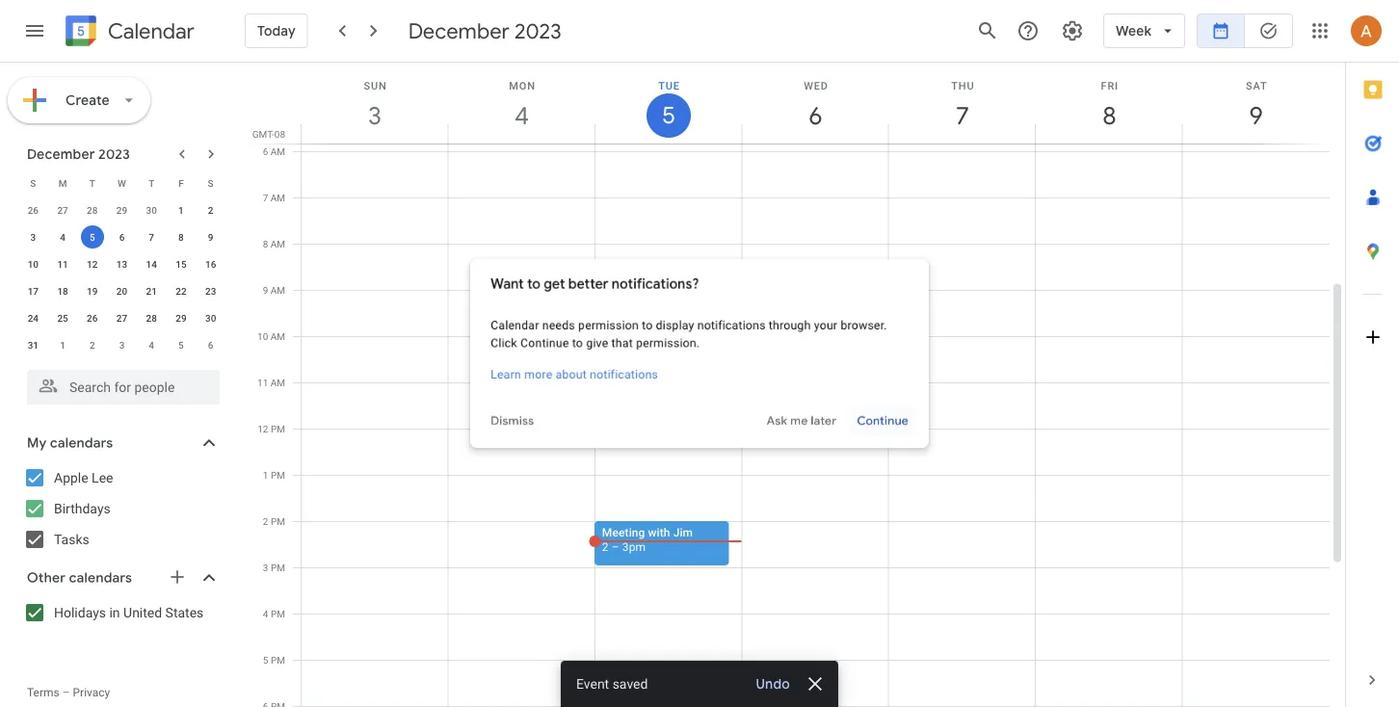 Task type: locate. For each thing, give the bounding box(es) containing it.
28 up 5, today element
[[87, 204, 98, 216]]

holidays in united states
[[54, 605, 204, 621]]

1 horizontal spatial 7
[[263, 192, 268, 203]]

6 down gmt-
[[263, 146, 268, 157]]

2023
[[514, 17, 562, 44], [98, 146, 130, 163]]

your
[[822, 316, 848, 331]]

1 row from the top
[[18, 170, 225, 197]]

0 vertical spatial december 2023
[[408, 17, 562, 44]]

1 horizontal spatial 1
[[178, 204, 184, 216]]

1 horizontal spatial calendar
[[476, 316, 528, 331]]

2 am from the top
[[271, 192, 285, 203]]

my calendars button
[[4, 428, 239, 459]]

5 am from the top
[[271, 331, 285, 342]]

4 am from the top
[[271, 284, 285, 296]]

3
[[30, 231, 36, 243], [119, 339, 125, 351], [263, 562, 268, 573]]

1 s from the left
[[30, 177, 36, 189]]

grid
[[247, 63, 1345, 707]]

6 row from the top
[[18, 305, 225, 332]]

9 for 9 am
[[263, 284, 268, 296]]

28 for november 28 "element"
[[87, 204, 98, 216]]

0 vertical spatial 9
[[208, 231, 213, 243]]

3 pm from the top
[[271, 516, 285, 527]]

1 vertical spatial 9
[[263, 284, 268, 296]]

6 am from the top
[[271, 377, 285, 388]]

am down 8 am
[[271, 284, 285, 296]]

want to get better notifications? heading
[[476, 269, 924, 290]]

6
[[263, 146, 268, 157], [119, 231, 125, 243], [208, 339, 213, 351]]

12 inside 12 element
[[87, 258, 98, 270]]

december
[[408, 17, 510, 44], [27, 146, 95, 163]]

1 t from the left
[[89, 177, 95, 189]]

calendars inside "other calendars" dropdown button
[[69, 570, 132, 587]]

1 horizontal spatial 4
[[149, 339, 154, 351]]

row down "w"
[[18, 197, 225, 224]]

january 1 element
[[51, 333, 74, 357]]

14 element
[[140, 252, 163, 276]]

12
[[87, 258, 98, 270], [258, 423, 268, 435]]

t up november 28 "element"
[[89, 177, 95, 189]]

0 vertical spatial 5
[[90, 231, 95, 243]]

1 vertical spatial –
[[62, 686, 70, 700]]

3 up 4 pm
[[263, 562, 268, 573]]

5 down 4 pm
[[263, 654, 268, 666]]

28 down '21'
[[146, 312, 157, 324]]

my
[[27, 435, 47, 452]]

8 for 8
[[178, 231, 184, 243]]

9 up 10 am
[[263, 284, 268, 296]]

1 vertical spatial 11
[[257, 377, 268, 388]]

today
[[257, 22, 296, 40]]

terms
[[27, 686, 59, 700]]

2 vertical spatial to
[[563, 335, 575, 350]]

1 horizontal spatial t
[[149, 177, 154, 189]]

t
[[89, 177, 95, 189], [149, 177, 154, 189]]

2 pm from the top
[[271, 469, 285, 481]]

29
[[116, 204, 127, 216], [176, 312, 187, 324]]

1 horizontal spatial 27
[[116, 312, 127, 324]]

1 vertical spatial 2023
[[98, 146, 130, 163]]

pm up 4 pm
[[271, 562, 285, 573]]

7 row from the top
[[18, 332, 225, 358]]

12 up 19
[[87, 258, 98, 270]]

0 vertical spatial 12
[[87, 258, 98, 270]]

4 for january 4 'element'
[[149, 339, 154, 351]]

1 for january 1 element
[[60, 339, 65, 351]]

get
[[533, 270, 556, 289]]

0 horizontal spatial 2023
[[98, 146, 130, 163]]

am for 8 am
[[271, 238, 285, 250]]

1 am from the top
[[271, 146, 285, 157]]

row
[[18, 170, 225, 197], [18, 197, 225, 224], [18, 224, 225, 251], [18, 251, 225, 278], [18, 278, 225, 305], [18, 305, 225, 332], [18, 332, 225, 358]]

pm up 1 pm
[[271, 423, 285, 435]]

12 element
[[81, 252, 104, 276]]

16
[[205, 258, 216, 270]]

0 horizontal spatial 30
[[146, 204, 157, 216]]

5 pm from the top
[[271, 608, 285, 620]]

calendar for calendar
[[108, 18, 195, 45]]

– down meeting
[[612, 540, 619, 554]]

27 down m
[[57, 204, 68, 216]]

am for 7 am
[[271, 192, 285, 203]]

today button
[[245, 13, 308, 48]]

3 pm
[[263, 562, 285, 573]]

1 vertical spatial 3
[[119, 339, 125, 351]]

1 down 25 element
[[60, 339, 65, 351]]

am up 12 pm
[[271, 377, 285, 388]]

november 27 element
[[51, 199, 74, 222]]

5 row from the top
[[18, 278, 225, 305]]

1 pm from the top
[[271, 423, 285, 435]]

28 inside "element"
[[87, 204, 98, 216]]

1 horizontal spatial 8
[[263, 238, 268, 250]]

0 horizontal spatial 12
[[87, 258, 98, 270]]

0 vertical spatial notifications
[[697, 316, 771, 331]]

11 down 10 am
[[257, 377, 268, 388]]

calendars inside my calendars dropdown button
[[50, 435, 113, 452]]

0 vertical spatial 7
[[263, 192, 268, 203]]

permission
[[569, 316, 634, 331]]

0 vertical spatial 28
[[87, 204, 98, 216]]

8 up the 15 element in the top left of the page
[[178, 231, 184, 243]]

2
[[208, 204, 213, 216], [90, 339, 95, 351], [263, 516, 268, 527], [602, 540, 609, 554]]

1 vertical spatial 6
[[119, 231, 125, 243]]

needs
[[531, 316, 566, 331]]

10 inside row
[[28, 258, 39, 270]]

10 up 17
[[28, 258, 39, 270]]

1 vertical spatial 26
[[87, 312, 98, 324]]

to left give
[[563, 335, 575, 350]]

1 vertical spatial 10
[[257, 331, 268, 342]]

task_alt
[[1259, 21, 1278, 40]]

tab list
[[1346, 63, 1399, 653]]

8 inside row
[[178, 231, 184, 243]]

calendar inside calendar needs permission to display notifications through your browser. click continue to give that permission.
[[476, 316, 528, 331]]

29 down "w"
[[116, 204, 127, 216]]

0 horizontal spatial 11
[[57, 258, 68, 270]]

my calendars
[[27, 435, 113, 452]]

8
[[178, 231, 184, 243], [263, 238, 268, 250]]

row up january 3 element
[[18, 305, 225, 332]]

am up 8 am
[[271, 192, 285, 203]]

notifications down want to get better notifications? 'heading'
[[697, 316, 771, 331]]

6 up 13 "element"
[[119, 231, 125, 243]]

row up november 29 element
[[18, 170, 225, 197]]

– inside the meeting with jim 2 – 3pm
[[612, 540, 619, 554]]

s right f
[[208, 177, 214, 189]]

row up 20 element
[[18, 251, 225, 278]]

None search field
[[0, 362, 239, 405]]

9 up 16 "element"
[[208, 231, 213, 243]]

1 vertical spatial 7
[[149, 231, 154, 243]]

t up november 30 element
[[149, 177, 154, 189]]

26
[[28, 204, 39, 216], [87, 312, 98, 324]]

calendars for other calendars
[[69, 570, 132, 587]]

0 vertical spatial 4
[[60, 231, 65, 243]]

30
[[146, 204, 157, 216], [205, 312, 216, 324]]

0 horizontal spatial –
[[62, 686, 70, 700]]

november 26 element
[[22, 199, 45, 222]]

1 vertical spatial 1
[[60, 339, 65, 351]]

0 horizontal spatial t
[[89, 177, 95, 189]]

1 vertical spatial 5
[[178, 339, 184, 351]]

0 horizontal spatial 29
[[116, 204, 127, 216]]

1 horizontal spatial –
[[612, 540, 619, 554]]

28 inside 'element'
[[146, 312, 157, 324]]

lee
[[92, 470, 113, 486]]

0 vertical spatial calendars
[[50, 435, 113, 452]]

15 element
[[170, 252, 193, 276]]

5, today element
[[81, 225, 104, 249]]

calendars up apple lee
[[50, 435, 113, 452]]

0 horizontal spatial notifications
[[582, 369, 655, 384]]

26 for 26 element
[[87, 312, 98, 324]]

to
[[515, 270, 529, 289], [638, 316, 649, 331], [563, 335, 575, 350]]

apple lee
[[54, 470, 113, 486]]

3 down the 27 element
[[119, 339, 125, 351]]

12 for 12 pm
[[258, 423, 268, 435]]

1 vertical spatial calendar
[[476, 316, 528, 331]]

calendar for calendar needs permission to display notifications through your browser. click continue to give that permission.
[[476, 316, 528, 331]]

1 vertical spatial 4
[[149, 339, 154, 351]]

29 down 22
[[176, 312, 187, 324]]

1 horizontal spatial 5
[[178, 339, 184, 351]]

5 for 5, today element
[[90, 231, 95, 243]]

notifications
[[697, 316, 771, 331], [582, 369, 655, 384]]

4 row from the top
[[18, 251, 225, 278]]

other calendars button
[[4, 563, 239, 594]]

30 right november 29 element
[[146, 204, 157, 216]]

2 vertical spatial 3
[[263, 562, 268, 573]]

1 horizontal spatial december
[[408, 17, 510, 44]]

3 am from the top
[[271, 238, 285, 250]]

want
[[476, 270, 511, 289]]

am down 08
[[271, 146, 285, 157]]

5 down 29 element
[[178, 339, 184, 351]]

s up november 26 element
[[30, 177, 36, 189]]

24 element
[[22, 306, 45, 330]]

december 2023 grid
[[18, 170, 225, 358]]

0 vertical spatial 27
[[57, 204, 68, 216]]

2 horizontal spatial 1
[[263, 469, 268, 481]]

0 horizontal spatial 7
[[149, 231, 154, 243]]

1 horizontal spatial 6
[[208, 339, 213, 351]]

want to get better notifications? alert dialog
[[454, 252, 946, 455]]

to left get
[[515, 270, 529, 289]]

2 horizontal spatial 4
[[263, 608, 268, 620]]

26 down 19
[[87, 312, 98, 324]]

s
[[30, 177, 36, 189], [208, 177, 214, 189]]

5 inside january 5 element
[[178, 339, 184, 351]]

am
[[271, 146, 285, 157], [271, 192, 285, 203], [271, 238, 285, 250], [271, 284, 285, 296], [271, 331, 285, 342], [271, 377, 285, 388]]

2 down meeting
[[602, 540, 609, 554]]

2 column header from the left
[[448, 63, 595, 144]]

5 down november 28 "element"
[[90, 231, 95, 243]]

4 pm from the top
[[271, 562, 285, 573]]

12 pm
[[258, 423, 285, 435]]

0 vertical spatial 6
[[263, 146, 268, 157]]

4 down 3 pm
[[263, 608, 268, 620]]

1 horizontal spatial 30
[[205, 312, 216, 324]]

pm down 1 pm
[[271, 516, 285, 527]]

1 horizontal spatial 12
[[258, 423, 268, 435]]

29 for november 29 element
[[116, 204, 127, 216]]

18
[[57, 285, 68, 297]]

0 horizontal spatial 6
[[119, 231, 125, 243]]

4 inside 'element'
[[149, 339, 154, 351]]

0 vertical spatial 10
[[28, 258, 39, 270]]

1 horizontal spatial 26
[[87, 312, 98, 324]]

2 t from the left
[[149, 177, 154, 189]]

3pm
[[622, 540, 646, 554]]

more
[[512, 369, 542, 384]]

6 down 30 element
[[208, 339, 213, 351]]

0 vertical spatial calendar
[[108, 18, 195, 45]]

1 vertical spatial december
[[27, 146, 95, 163]]

27 down 20
[[116, 312, 127, 324]]

8 down 7 am
[[263, 238, 268, 250]]

3 for january 3 element
[[119, 339, 125, 351]]

3 up 10 element
[[30, 231, 36, 243]]

w
[[118, 177, 126, 189]]

1 horizontal spatial notifications
[[697, 316, 771, 331]]

28
[[87, 204, 98, 216], [146, 312, 157, 324]]

28 for 28 'element'
[[146, 312, 157, 324]]

0 horizontal spatial 8
[[178, 231, 184, 243]]

2 horizontal spatial 3
[[263, 562, 268, 573]]

1 horizontal spatial 10
[[257, 331, 268, 342]]

0 horizontal spatial calendar
[[108, 18, 195, 45]]

12 down 11 am
[[258, 423, 268, 435]]

5
[[90, 231, 95, 243], [178, 339, 184, 351], [263, 654, 268, 666]]

5 column header from the left
[[888, 63, 1036, 144]]

0 horizontal spatial december 2023
[[27, 146, 130, 163]]

0 horizontal spatial to
[[515, 270, 529, 289]]

1 horizontal spatial 29
[[176, 312, 187, 324]]

pm down 3 pm
[[271, 608, 285, 620]]

1 horizontal spatial 9
[[263, 284, 268, 296]]

7 for 7
[[149, 231, 154, 243]]

row down november 29 element
[[18, 224, 225, 251]]

11 up the '18'
[[57, 258, 68, 270]]

calendars up in
[[69, 570, 132, 587]]

25 element
[[51, 306, 74, 330]]

0 vertical spatial 26
[[28, 204, 39, 216]]

am up 9 am
[[271, 238, 285, 250]]

0 horizontal spatial 4
[[60, 231, 65, 243]]

0 horizontal spatial 28
[[87, 204, 98, 216]]

1 horizontal spatial december 2023
[[408, 17, 562, 44]]

0 vertical spatial 11
[[57, 258, 68, 270]]

6 pm from the top
[[271, 654, 285, 666]]

1 vertical spatial 29
[[176, 312, 187, 324]]

4 down the november 27 element
[[60, 231, 65, 243]]

0 horizontal spatial 5
[[90, 231, 95, 243]]

2 vertical spatial 6
[[208, 339, 213, 351]]

0 vertical spatial 29
[[116, 204, 127, 216]]

2 vertical spatial 1
[[263, 469, 268, 481]]

1 vertical spatial calendars
[[69, 570, 132, 587]]

– right 'terms'
[[62, 686, 70, 700]]

that
[[605, 335, 628, 350]]

calendar
[[108, 18, 195, 45], [476, 316, 528, 331]]

january 6 element
[[199, 333, 222, 357]]

20 element
[[110, 279, 133, 303]]

1 vertical spatial notifications
[[582, 369, 655, 384]]

28 element
[[140, 306, 163, 330]]

10 up 11 am
[[257, 331, 268, 342]]

9
[[208, 231, 213, 243], [263, 284, 268, 296]]

calendars
[[50, 435, 113, 452], [69, 570, 132, 587]]

holidays
[[54, 605, 106, 621]]

0 horizontal spatial 3
[[30, 231, 36, 243]]

pm for 2 pm
[[271, 516, 285, 527]]

31 element
[[22, 333, 45, 357]]

1 vertical spatial 27
[[116, 312, 127, 324]]

notifications down that
[[582, 369, 655, 384]]

10 for 10
[[28, 258, 39, 270]]

7 down november 30 element
[[149, 231, 154, 243]]

11 inside the december 2023 "grid"
[[57, 258, 68, 270]]

0 horizontal spatial 27
[[57, 204, 68, 216]]

11 am
[[257, 377, 285, 388]]

6 column header from the left
[[1035, 63, 1183, 144]]

row group
[[18, 197, 225, 358]]

0 vertical spatial 2023
[[514, 17, 562, 44]]

am down 9 am
[[271, 331, 285, 342]]

2 horizontal spatial 5
[[263, 654, 268, 666]]

3 row from the top
[[18, 224, 225, 251]]

4
[[60, 231, 65, 243], [149, 339, 154, 351], [263, 608, 268, 620]]

pm up 2 pm
[[271, 469, 285, 481]]

better
[[559, 270, 602, 289]]

0 vertical spatial to
[[515, 270, 529, 289]]

4 down 28 'element'
[[149, 339, 154, 351]]

main drawer image
[[23, 19, 46, 42]]

0 vertical spatial 30
[[146, 204, 157, 216]]

0 horizontal spatial december
[[27, 146, 95, 163]]

10 for 10 am
[[257, 331, 268, 342]]

1 horizontal spatial 11
[[257, 377, 268, 388]]

7 up 8 am
[[263, 192, 268, 203]]

calendar heading
[[104, 18, 195, 45]]

9 inside row
[[208, 231, 213, 243]]

apple
[[54, 470, 88, 486]]

0 horizontal spatial 26
[[28, 204, 39, 216]]

november 29 element
[[110, 199, 133, 222]]

25
[[57, 312, 68, 324]]

26 left the november 27 element
[[28, 204, 39, 216]]

row down the 27 element
[[18, 332, 225, 358]]

3 for 3 pm
[[263, 562, 268, 573]]

row up the 27 element
[[18, 278, 225, 305]]

1 vertical spatial 12
[[258, 423, 268, 435]]

11
[[57, 258, 68, 270], [257, 377, 268, 388]]

december 2023
[[408, 17, 562, 44], [27, 146, 130, 163]]

30 element
[[199, 306, 222, 330]]

2 horizontal spatial to
[[638, 316, 649, 331]]

0 horizontal spatial 10
[[28, 258, 39, 270]]

row containing 24
[[18, 305, 225, 332]]

2 vertical spatial 4
[[263, 608, 268, 620]]

1 column header from the left
[[301, 63, 449, 144]]

meeting
[[602, 526, 645, 539]]

2 vertical spatial 5
[[263, 654, 268, 666]]

11 for 11
[[57, 258, 68, 270]]

1 horizontal spatial 28
[[146, 312, 157, 324]]

to up permission.
[[638, 316, 649, 331]]

1 down f
[[178, 204, 184, 216]]

privacy
[[73, 686, 110, 700]]

7 inside row
[[149, 231, 154, 243]]

30 down 23
[[205, 312, 216, 324]]

2 row from the top
[[18, 197, 225, 224]]

jim
[[673, 526, 693, 539]]

5 inside 5, today element
[[90, 231, 95, 243]]

pm down 4 pm
[[271, 654, 285, 666]]

5 cell
[[77, 224, 107, 251]]

column header
[[301, 63, 449, 144], [448, 63, 595, 144], [594, 63, 742, 144], [741, 63, 889, 144], [888, 63, 1036, 144], [1035, 63, 1183, 144], [1182, 63, 1330, 144]]

1 vertical spatial 30
[[205, 312, 216, 324]]

1 down 12 pm
[[263, 469, 268, 481]]

f
[[178, 177, 184, 189]]

10
[[28, 258, 39, 270], [257, 331, 268, 342]]

2 horizontal spatial 6
[[263, 146, 268, 157]]

2 pm
[[263, 516, 285, 527]]

1 horizontal spatial s
[[208, 177, 214, 189]]

row containing 17
[[18, 278, 225, 305]]

0 horizontal spatial 1
[[60, 339, 65, 351]]



Task type: vqa. For each thing, say whether or not it's contained in the screenshot.
ninth 'PM' from the top
no



Task type: describe. For each thing, give the bounding box(es) containing it.
1 vertical spatial to
[[638, 316, 649, 331]]

31
[[28, 339, 39, 351]]

2 up 16 "element"
[[208, 204, 213, 216]]

learn
[[476, 369, 508, 384]]

task_alt button
[[1245, 13, 1293, 48]]

pm for 4 pm
[[271, 608, 285, 620]]

7 column header from the left
[[1182, 63, 1330, 144]]

8 for 8 am
[[263, 238, 268, 250]]

to inside 'heading'
[[515, 270, 529, 289]]

2 down 1 pm
[[263, 516, 268, 527]]

am for 11 am
[[271, 377, 285, 388]]

3 column header from the left
[[594, 63, 742, 144]]

event saved
[[576, 676, 648, 692]]

january 5 element
[[170, 333, 193, 357]]

am for 9 am
[[271, 284, 285, 296]]

calendar needs permission to display notifications through your browser. click continue to give that permission.
[[476, 316, 901, 350]]

other
[[27, 570, 66, 587]]

pm for 12 pm
[[271, 423, 285, 435]]

tasks
[[54, 531, 89, 547]]

1 pm
[[263, 469, 285, 481]]

november 30 element
[[140, 199, 163, 222]]

with
[[648, 526, 670, 539]]

display
[[653, 316, 694, 331]]

13
[[116, 258, 127, 270]]

row containing 10
[[18, 251, 225, 278]]

other calendars
[[27, 570, 132, 587]]

gmt-08
[[252, 128, 285, 140]]

date_range
[[1211, 21, 1231, 40]]

notifications inside calendar needs permission to display notifications through your browser. click continue to give that permission.
[[697, 316, 771, 331]]

9 for 9
[[208, 231, 213, 243]]

2 inside the meeting with jim 2 – 3pm
[[602, 540, 609, 554]]

5 for 5 pm
[[263, 654, 268, 666]]

5 for january 5 element
[[178, 339, 184, 351]]

give
[[578, 335, 602, 350]]

23 element
[[199, 279, 222, 303]]

1 horizontal spatial to
[[563, 335, 575, 350]]

pm for 5 pm
[[271, 654, 285, 666]]

calendar element
[[62, 12, 195, 54]]

row containing 26
[[18, 197, 225, 224]]

19
[[87, 285, 98, 297]]

0 vertical spatial 3
[[30, 231, 36, 243]]

about
[[545, 369, 579, 384]]

12 for 12
[[87, 258, 98, 270]]

january 4 element
[[140, 333, 163, 357]]

learn more about notifications
[[476, 369, 655, 384]]

6 for january 6 element
[[208, 339, 213, 351]]

my calendars list
[[4, 463, 239, 555]]

9 am
[[263, 284, 285, 296]]

11 element
[[51, 252, 74, 276]]

row group containing 26
[[18, 197, 225, 358]]

terms – privacy
[[27, 686, 110, 700]]

15
[[176, 258, 187, 270]]

january 3 element
[[110, 333, 133, 357]]

terms link
[[27, 686, 59, 700]]

m
[[58, 177, 67, 189]]

27 element
[[110, 306, 133, 330]]

event
[[576, 676, 609, 692]]

4 pm
[[263, 608, 285, 620]]

19 element
[[81, 279, 104, 303]]

saved
[[613, 676, 648, 692]]

continue
[[507, 335, 560, 350]]

grid containing meeting with jim
[[247, 63, 1345, 707]]

17
[[28, 285, 39, 297]]

20
[[116, 285, 127, 297]]

17 element
[[22, 279, 45, 303]]

16 element
[[199, 252, 222, 276]]

pm for 1 pm
[[271, 469, 285, 481]]

10 am
[[257, 331, 285, 342]]

0 vertical spatial 1
[[178, 204, 184, 216]]

meeting with jim 2 – 3pm
[[602, 526, 693, 554]]

6 for 6 am
[[263, 146, 268, 157]]

1 for 1 pm
[[263, 469, 268, 481]]

in
[[109, 605, 120, 621]]

browser.
[[851, 316, 901, 331]]

privacy link
[[73, 686, 110, 700]]

6 am
[[263, 146, 285, 157]]

11 for 11 am
[[257, 377, 268, 388]]

30 for 30 element
[[205, 312, 216, 324]]

permission.
[[631, 335, 700, 350]]

am for 10 am
[[271, 331, 285, 342]]

7 am
[[263, 192, 285, 203]]

7 for 7 am
[[263, 192, 268, 203]]

am for 6 am
[[271, 146, 285, 157]]

row containing 3
[[18, 224, 225, 251]]

14
[[146, 258, 157, 270]]

22
[[176, 285, 187, 297]]

26 element
[[81, 306, 104, 330]]

13 element
[[110, 252, 133, 276]]

2 down 26 element
[[90, 339, 95, 351]]

notifications?
[[605, 270, 699, 289]]

united
[[123, 605, 162, 621]]

january 2 element
[[81, 333, 104, 357]]

22 element
[[170, 279, 193, 303]]

2 s from the left
[[208, 177, 214, 189]]

18 element
[[51, 279, 74, 303]]

states
[[165, 605, 204, 621]]

0 vertical spatial december
[[408, 17, 510, 44]]

23
[[205, 285, 216, 297]]

undo
[[756, 676, 790, 693]]

undo button
[[748, 675, 798, 694]]

21 element
[[140, 279, 163, 303]]

gmt-
[[252, 128, 274, 140]]

08
[[274, 128, 285, 140]]

date_range button
[[1197, 13, 1245, 48]]

want to get better notifications?
[[476, 270, 699, 289]]

row containing 31
[[18, 332, 225, 358]]

10 element
[[22, 252, 45, 276]]

click
[[476, 335, 504, 350]]

26 for november 26 element
[[28, 204, 39, 216]]

5 pm
[[263, 654, 285, 666]]

30 for november 30 element
[[146, 204, 157, 216]]

pm for 3 pm
[[271, 562, 285, 573]]

4 column header from the left
[[741, 63, 889, 144]]

1 vertical spatial december 2023
[[27, 146, 130, 163]]

27 for the november 27 element
[[57, 204, 68, 216]]

29 element
[[170, 306, 193, 330]]

birthdays
[[54, 501, 111, 517]]

27 for the 27 element
[[116, 312, 127, 324]]

november 28 element
[[81, 199, 104, 222]]

learn more about notifications link
[[476, 369, 655, 384]]

29 for 29 element
[[176, 312, 187, 324]]

4 for 4 pm
[[263, 608, 268, 620]]

through
[[774, 316, 819, 331]]

calendars for my calendars
[[50, 435, 113, 452]]

1 horizontal spatial 2023
[[514, 17, 562, 44]]

row containing s
[[18, 170, 225, 197]]

24
[[28, 312, 39, 324]]

21
[[146, 285, 157, 297]]

8 am
[[263, 238, 285, 250]]



